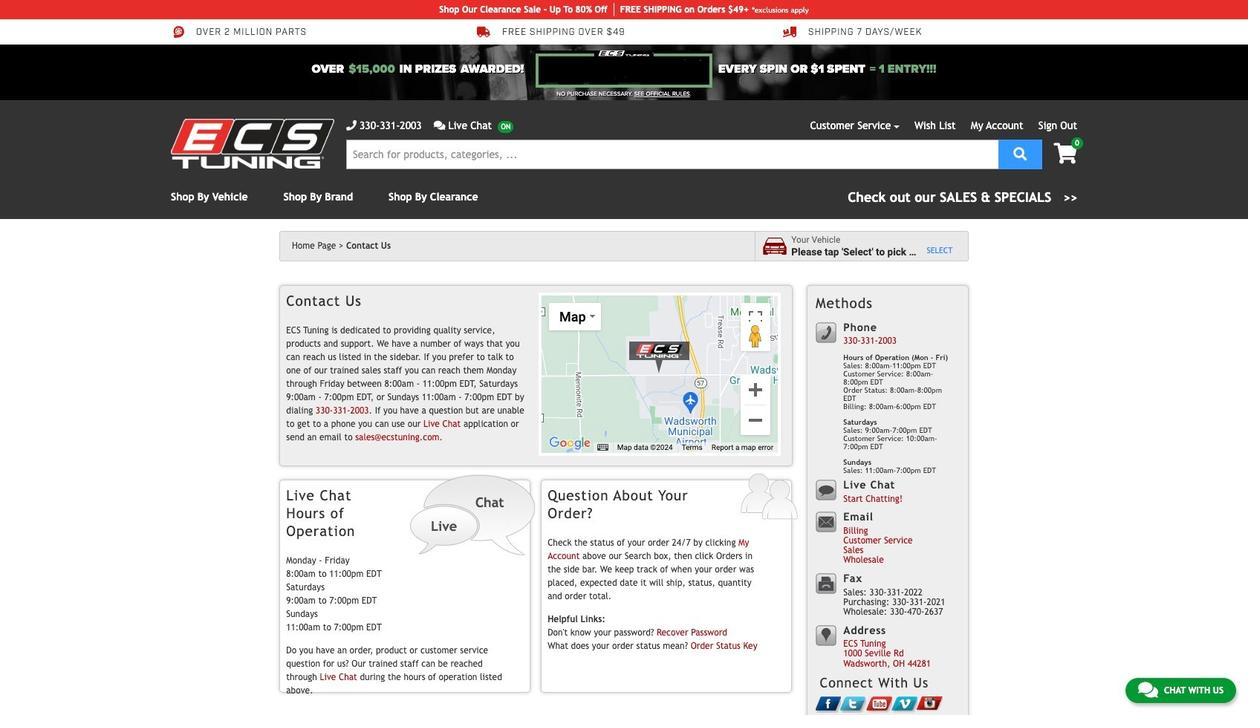 Task type: locate. For each thing, give the bounding box(es) containing it.
1 horizontal spatial ecs tuning image
[[623, 337, 697, 374]]

Search text field
[[346, 140, 999, 169]]

ecs tuning image
[[171, 119, 335, 169], [623, 337, 697, 374]]

0 vertical spatial ecs tuning image
[[171, 119, 335, 169]]

my account image
[[740, 474, 799, 521]]

shopping cart image
[[1054, 143, 1078, 164]]

google image
[[546, 434, 595, 453]]

keyboard shortcuts image
[[598, 444, 609, 451]]

comments image
[[434, 120, 446, 131]]



Task type: describe. For each thing, give the bounding box(es) containing it.
search image
[[1014, 147, 1028, 160]]

map region
[[542, 296, 778, 453]]

live chat bubbles image
[[409, 474, 538, 558]]

1 vertical spatial ecs tuning image
[[623, 337, 697, 374]]

0 horizontal spatial ecs tuning image
[[171, 119, 335, 169]]

comments image
[[1139, 682, 1159, 700]]

ecs tuning 'spin to win' contest logo image
[[536, 51, 713, 88]]

phone image
[[346, 120, 357, 131]]



Task type: vqa. For each thing, say whether or not it's contained in the screenshot.
top ECS Tuning image
yes



